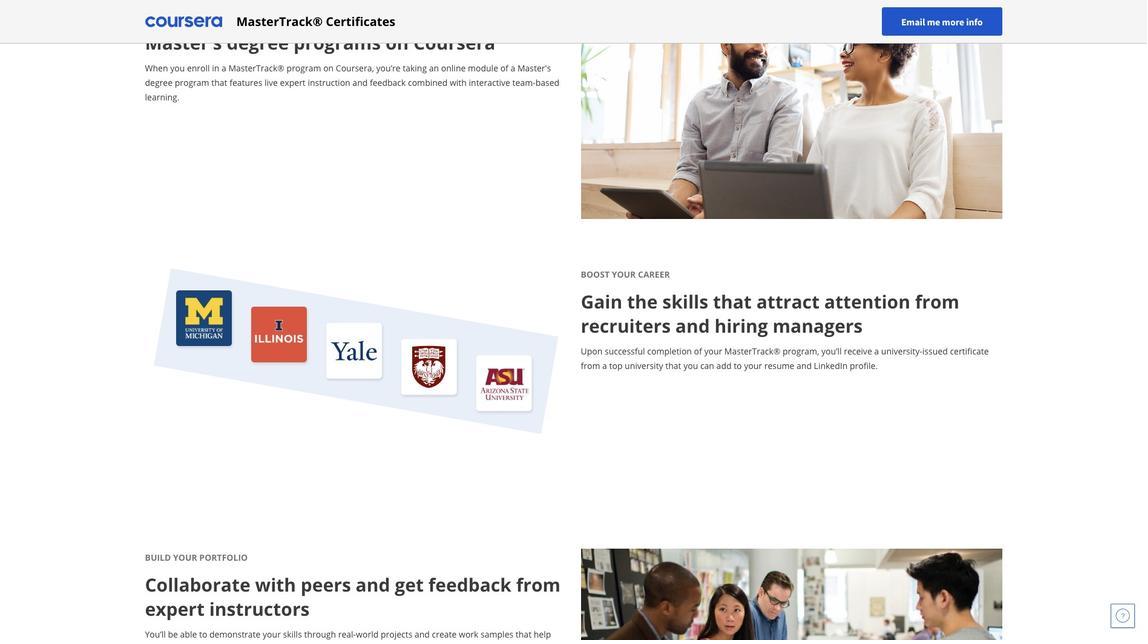 Task type: describe. For each thing, give the bounding box(es) containing it.
the
[[145, 6, 178, 31]]

feedback inside "when you enroll in a mastertrack® program on coursera, you're taking an online module of a master's degree program that features live expert instruction and feedback combined with interactive team-based learning."
[[370, 77, 406, 88]]

enroll
[[187, 62, 210, 74]]

1 vertical spatial program
[[175, 77, 209, 88]]

that inside upon successful completion of your mastertrack® program, you'll receive a university-issued certificate from a top university that you can add to your resume and linkedin profile.
[[665, 360, 681, 372]]

with inside "when you enroll in a mastertrack® program on coursera, you're taking an online module of a master's degree program that features live expert instruction and feedback combined with interactive team-based learning."
[[450, 77, 467, 88]]

skills
[[662, 289, 708, 314]]

you'll
[[822, 346, 842, 357]]

university
[[625, 360, 663, 372]]

mastertrack® for the
[[228, 62, 285, 74]]

career
[[638, 269, 670, 280]]

a left top
[[602, 360, 607, 372]]

expert inside "when you enroll in a mastertrack® program on coursera, you're taking an online module of a master's degree program that features live expert instruction and feedback combined with interactive team-based learning."
[[280, 77, 306, 88]]

attract
[[757, 289, 820, 314]]

upon
[[581, 346, 603, 357]]

team-
[[513, 77, 536, 88]]

hiring
[[715, 314, 768, 339]]

from for collaborate with peers and get feedback from expert instructors
[[516, 573, 561, 598]]

peers
[[301, 573, 351, 598]]

you inside "when you enroll in a mastertrack® program on coursera, you're taking an online module of a master's degree program that features live expert instruction and feedback combined with interactive team-based learning."
[[170, 62, 185, 74]]

help center image
[[1116, 609, 1130, 624]]

master's
[[518, 62, 551, 74]]

0 horizontal spatial your
[[704, 346, 722, 357]]

gain the skills that attract attention from recruiters and hiring managers
[[581, 289, 960, 339]]

receive
[[844, 346, 872, 357]]

completion
[[647, 346, 692, 357]]

managers
[[773, 314, 863, 339]]

get
[[395, 573, 424, 598]]

when you enroll in a mastertrack® program on coursera, you're taking an online module of a master's degree program that features live expert instruction and feedback combined with interactive team-based learning.
[[145, 62, 560, 103]]

learning
[[298, 6, 373, 31]]

collaborate with peers and get feedback from expert instructors
[[145, 573, 561, 622]]

upon successful completion of your mastertrack® program, you'll receive a university-issued certificate from a top university that you can add to your resume and linkedin profile.
[[581, 346, 989, 372]]

when
[[145, 62, 168, 74]]

certificates
[[326, 13, 396, 29]]

issued
[[923, 346, 948, 357]]

on inside "when you enroll in a mastertrack® program on coursera, you're taking an online module of a master's degree program that features live expert instruction and feedback combined with interactive team-based learning."
[[323, 62, 334, 74]]

a right receive
[[874, 346, 879, 357]]

with inside collaborate with peers and get feedback from expert instructors
[[255, 573, 296, 598]]

successful
[[605, 346, 645, 357]]

degree inside "when you enroll in a mastertrack® program on coursera, you're taking an online module of a master's degree program that features live expert instruction and feedback combined with interactive team-based learning."
[[145, 77, 173, 88]]

to
[[734, 360, 742, 372]]

coursera,
[[336, 62, 374, 74]]

0 vertical spatial mastertrack®
[[236, 13, 323, 29]]

experience
[[378, 6, 478, 31]]

and inside "when you enroll in a mastertrack® program on coursera, you're taking an online module of a master's degree program that features live expert instruction and feedback combined with interactive team-based learning."
[[353, 77, 368, 88]]

recruiters
[[581, 314, 671, 339]]

online inside "when you enroll in a mastertrack® program on coursera, you're taking an online module of a master's degree program that features live expert instruction and feedback combined with interactive team-based learning."
[[441, 62, 466, 74]]

you're
[[376, 62, 401, 74]]

that inside "when you enroll in a mastertrack® program on coursera, you're taking an online module of a master's degree program that features live expert instruction and feedback combined with interactive team-based learning."
[[211, 77, 227, 88]]

feedback inside collaborate with peers and get feedback from expert instructors
[[428, 573, 511, 598]]

more
[[942, 15, 964, 28]]

as
[[482, 6, 502, 31]]



Task type: vqa. For each thing, say whether or not it's contained in the screenshot.
degree in the When You Enroll In A Mastertrack® Program On Coursera, You'Re Taking An Online Module Of A Master'S Degree Program That Features Live Expert Instruction And Feedback Combined With Interactive Team-Based Learning.
yes



Task type: locate. For each thing, give the bounding box(es) containing it.
1 horizontal spatial on
[[386, 30, 409, 55]]

degree down 'when'
[[145, 77, 173, 88]]

0 horizontal spatial from
[[516, 573, 561, 598]]

0 vertical spatial feedback
[[370, 77, 406, 88]]

that inside 'gain the skills that attract attention from recruiters and hiring managers'
[[713, 289, 752, 314]]

same
[[183, 6, 231, 31]]

0 horizontal spatial expert
[[145, 597, 205, 622]]

features
[[230, 77, 262, 88]]

instructors
[[209, 597, 310, 622]]

1 vertical spatial feedback
[[428, 573, 511, 598]]

0 vertical spatial on
[[386, 30, 409, 55]]

mastertrack® for gain
[[725, 346, 781, 357]]

1 vertical spatial you
[[684, 360, 698, 372]]

0 horizontal spatial you
[[170, 62, 185, 74]]

0 vertical spatial expert
[[280, 77, 306, 88]]

boost your career
[[581, 269, 670, 280]]

programs
[[294, 30, 381, 55]]

university-
[[881, 346, 923, 357]]

from for gain the skills that attract attention from recruiters and hiring managers
[[915, 289, 960, 314]]

0 horizontal spatial program
[[175, 77, 209, 88]]

mastertrack® inside upon successful completion of your mastertrack® program, you'll receive a university-issued certificate from a top university that you can add to your resume and linkedin profile.
[[725, 346, 781, 357]]

0 horizontal spatial of
[[500, 62, 508, 74]]

and down the program, at the bottom right
[[797, 360, 812, 372]]

add
[[717, 360, 732, 372]]

0 vertical spatial from
[[915, 289, 960, 314]]

mastertrack® inside "when you enroll in a mastertrack® program on coursera, you're taking an online module of a master's degree program that features live expert instruction and feedback combined with interactive team-based learning."
[[228, 62, 285, 74]]

0 vertical spatial online
[[236, 6, 293, 31]]

0 horizontal spatial on
[[323, 62, 334, 74]]

1 horizontal spatial degree
[[227, 30, 289, 55]]

1 vertical spatial mastertrack®
[[228, 62, 285, 74]]

based
[[536, 77, 560, 88]]

2 vertical spatial from
[[516, 573, 561, 598]]

online right 'same'
[[236, 6, 293, 31]]

collaborate
[[145, 573, 250, 598]]

your right boost
[[612, 269, 636, 280]]

top
[[609, 360, 623, 372]]

your up can
[[704, 346, 722, 357]]

coursera image
[[145, 12, 222, 31]]

learning.
[[145, 92, 180, 103]]

of inside upon successful completion of your mastertrack® program, you'll receive a university-issued certificate from a top university that you can add to your resume and linkedin profile.
[[694, 346, 702, 357]]

1 vertical spatial degree
[[145, 77, 173, 88]]

instruction
[[308, 77, 350, 88]]

your for portfolio
[[173, 552, 197, 564]]

degree inside the same online learning experience as master's degree programs on coursera
[[227, 30, 289, 55]]

and down coursera,
[[353, 77, 368, 88]]

0 horizontal spatial degree
[[145, 77, 173, 88]]

you inside upon successful completion of your mastertrack® program, you'll receive a university-issued certificate from a top university that you can add to your resume and linkedin profile.
[[684, 360, 698, 372]]

module
[[468, 62, 498, 74]]

expert down build
[[145, 597, 205, 622]]

of up can
[[694, 346, 702, 357]]

expert inside collaborate with peers and get feedback from expert instructors
[[145, 597, 205, 622]]

you left can
[[684, 360, 698, 372]]

mastertrack®
[[236, 13, 323, 29], [228, 62, 285, 74], [725, 346, 781, 357]]

can
[[700, 360, 714, 372]]

1 horizontal spatial with
[[450, 77, 467, 88]]

2 horizontal spatial that
[[713, 289, 752, 314]]

from inside collaborate with peers and get feedback from expert instructors
[[516, 573, 561, 598]]

1 horizontal spatial feedback
[[428, 573, 511, 598]]

profile.
[[850, 360, 878, 372]]

your for career
[[612, 269, 636, 280]]

1 vertical spatial your
[[173, 552, 197, 564]]

1 horizontal spatial your
[[612, 269, 636, 280]]

build
[[145, 552, 171, 564]]

0 horizontal spatial online
[[236, 6, 293, 31]]

2 vertical spatial mastertrack®
[[725, 346, 781, 357]]

on
[[386, 30, 409, 55], [323, 62, 334, 74]]

attention
[[824, 289, 910, 314]]

from inside 'gain the skills that attract attention from recruiters and hiring managers'
[[915, 289, 960, 314]]

0 vertical spatial program
[[287, 62, 321, 74]]

feedback
[[370, 77, 406, 88], [428, 573, 511, 598]]

with
[[450, 77, 467, 88], [255, 573, 296, 598]]

online right an
[[441, 62, 466, 74]]

online inside the same online learning experience as master's degree programs on coursera
[[236, 6, 293, 31]]

combined
[[408, 77, 448, 88]]

program down enroll
[[175, 77, 209, 88]]

program
[[287, 62, 321, 74], [175, 77, 209, 88]]

that down in
[[211, 77, 227, 88]]

gain
[[581, 289, 622, 314]]

program up instruction
[[287, 62, 321, 74]]

with left peers
[[255, 573, 296, 598]]

1 vertical spatial expert
[[145, 597, 205, 622]]

1 horizontal spatial expert
[[280, 77, 306, 88]]

expert right live
[[280, 77, 306, 88]]

and inside upon successful completion of your mastertrack® program, you'll receive a university-issued certificate from a top university that you can add to your resume and linkedin profile.
[[797, 360, 812, 372]]

1 vertical spatial that
[[713, 289, 752, 314]]

info
[[966, 15, 983, 28]]

program,
[[783, 346, 819, 357]]

that
[[211, 77, 227, 88], [713, 289, 752, 314], [665, 360, 681, 372]]

a
[[222, 62, 226, 74], [511, 62, 515, 74], [874, 346, 879, 357], [602, 360, 607, 372]]

1 vertical spatial of
[[694, 346, 702, 357]]

the same online learning experience as master's degree programs on coursera
[[145, 6, 502, 55]]

an
[[429, 62, 439, 74]]

certificate
[[950, 346, 989, 357]]

taking
[[403, 62, 427, 74]]

coursera
[[414, 30, 495, 55]]

and inside collaborate with peers and get feedback from expert instructors
[[356, 573, 390, 598]]

a up team-
[[511, 62, 515, 74]]

1 vertical spatial on
[[323, 62, 334, 74]]

1 horizontal spatial your
[[744, 360, 762, 372]]

0 vertical spatial that
[[211, 77, 227, 88]]

and left get
[[356, 573, 390, 598]]

live
[[265, 77, 278, 88]]

2 horizontal spatial from
[[915, 289, 960, 314]]

you
[[170, 62, 185, 74], [684, 360, 698, 372]]

0 horizontal spatial your
[[173, 552, 197, 564]]

email me more info
[[901, 15, 983, 28]]

1 horizontal spatial from
[[581, 360, 600, 372]]

mastertrack® certificates
[[236, 13, 396, 29]]

degree
[[227, 30, 289, 55], [145, 77, 173, 88]]

your
[[704, 346, 722, 357], [744, 360, 762, 372]]

and inside 'gain the skills that attract attention from recruiters and hiring managers'
[[676, 314, 710, 339]]

expert
[[280, 77, 306, 88], [145, 597, 205, 622]]

that right skills
[[713, 289, 752, 314]]

that down the completion
[[665, 360, 681, 372]]

0 horizontal spatial that
[[211, 77, 227, 88]]

email
[[901, 15, 925, 28]]

me
[[927, 15, 940, 28]]

0 horizontal spatial feedback
[[370, 77, 406, 88]]

1 horizontal spatial that
[[665, 360, 681, 372]]

1 horizontal spatial of
[[694, 346, 702, 357]]

resume
[[764, 360, 795, 372]]

0 vertical spatial your
[[704, 346, 722, 357]]

interactive
[[469, 77, 510, 88]]

1 horizontal spatial program
[[287, 62, 321, 74]]

you left enroll
[[170, 62, 185, 74]]

0 horizontal spatial with
[[255, 573, 296, 598]]

2 vertical spatial that
[[665, 360, 681, 372]]

in
[[212, 62, 219, 74]]

a right in
[[222, 62, 226, 74]]

1 vertical spatial your
[[744, 360, 762, 372]]

from inside upon successful completion of your mastertrack® program, you'll receive a university-issued certificate from a top university that you can add to your resume and linkedin profile.
[[581, 360, 600, 372]]

email me more info button
[[882, 7, 1002, 36]]

of up interactive
[[500, 62, 508, 74]]

and up the completion
[[676, 314, 710, 339]]

and
[[353, 77, 368, 88], [676, 314, 710, 339], [797, 360, 812, 372], [356, 573, 390, 598]]

0 vertical spatial you
[[170, 62, 185, 74]]

your right the "to"
[[744, 360, 762, 372]]

1 vertical spatial with
[[255, 573, 296, 598]]

0 vertical spatial with
[[450, 77, 467, 88]]

on inside the same online learning experience as master's degree programs on coursera
[[386, 30, 409, 55]]

1 vertical spatial from
[[581, 360, 600, 372]]

portfolio
[[199, 552, 248, 564]]

online
[[236, 6, 293, 31], [441, 62, 466, 74]]

1 vertical spatial online
[[441, 62, 466, 74]]

on up you're
[[386, 30, 409, 55]]

the
[[627, 289, 658, 314]]

degree up features
[[227, 30, 289, 55]]

master's
[[145, 30, 222, 55]]

your
[[612, 269, 636, 280], [173, 552, 197, 564]]

boost
[[581, 269, 610, 280]]

with right combined
[[450, 77, 467, 88]]

0 vertical spatial degree
[[227, 30, 289, 55]]

1 horizontal spatial you
[[684, 360, 698, 372]]

on up instruction
[[323, 62, 334, 74]]

your right build
[[173, 552, 197, 564]]

0 vertical spatial your
[[612, 269, 636, 280]]

linkedin
[[814, 360, 848, 372]]

of
[[500, 62, 508, 74], [694, 346, 702, 357]]

build your portfolio
[[145, 552, 248, 564]]

1 horizontal spatial online
[[441, 62, 466, 74]]

of inside "when you enroll in a mastertrack® program on coursera, you're taking an online module of a master's degree program that features live expert instruction and feedback combined with interactive team-based learning."
[[500, 62, 508, 74]]

from
[[915, 289, 960, 314], [581, 360, 600, 372], [516, 573, 561, 598]]

0 vertical spatial of
[[500, 62, 508, 74]]



